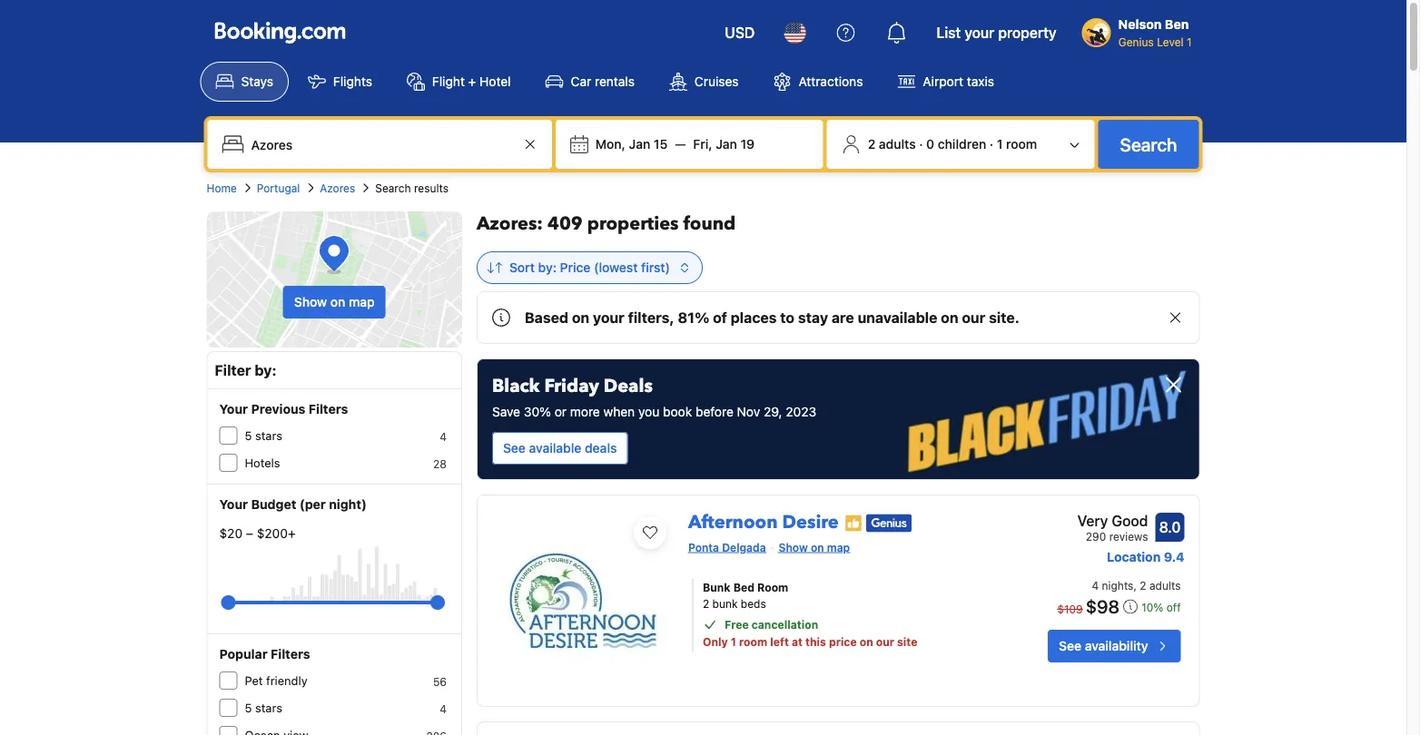 Task type: locate. For each thing, give the bounding box(es) containing it.
1 vertical spatial your
[[593, 309, 625, 326]]

fri, jan 19 button
[[686, 128, 762, 161]]

1 horizontal spatial show
[[779, 541, 808, 554]]

on
[[330, 295, 345, 310], [572, 309, 589, 326], [941, 309, 958, 326], [811, 541, 824, 554], [860, 636, 873, 648]]

·
[[919, 137, 923, 152], [990, 137, 993, 152]]

1 horizontal spatial 1
[[997, 137, 1003, 152]]

stays
[[241, 74, 273, 89]]

1 vertical spatial show on map
[[779, 541, 850, 554]]

stars up hotels
[[255, 429, 282, 443]]

1 horizontal spatial show on map
[[779, 541, 850, 554]]

on inside button
[[330, 295, 345, 310]]

0 vertical spatial by:
[[538, 260, 557, 275]]

deals
[[585, 441, 617, 456]]

1 · from the left
[[919, 137, 923, 152]]

0
[[926, 137, 934, 152]]

when
[[603, 404, 635, 419]]

mon, jan 15 — fri, jan 19
[[595, 137, 755, 152]]

1 vertical spatial stars
[[255, 701, 282, 715]]

0 vertical spatial 5 stars
[[245, 429, 282, 443]]

5 down the pet
[[245, 701, 252, 715]]

ponta
[[688, 541, 719, 554]]

attractions
[[799, 74, 863, 89]]

1 vertical spatial adults
[[1149, 579, 1181, 592]]

you
[[638, 404, 659, 419]]

afternoon desire image
[[492, 510, 674, 692]]

black friday deals image
[[478, 360, 1199, 479]]

1 jan from the left
[[629, 137, 650, 152]]

2 for 2 bunk beds
[[703, 597, 709, 610]]

adults up the 10% off
[[1149, 579, 1181, 592]]

by: right sort
[[538, 260, 557, 275]]

fri,
[[693, 137, 712, 152]]

0 vertical spatial show
[[294, 295, 327, 310]]

very good element
[[1077, 510, 1148, 532]]

2 vertical spatial 1
[[731, 636, 736, 648]]

81%
[[678, 309, 709, 326]]

this property is part of our preferred partner program. it's committed to providing excellent service and good value. it'll pay us a higher commission if you make a booking. image
[[844, 514, 862, 533], [844, 514, 862, 533]]

1 vertical spatial search
[[375, 182, 411, 194]]

room inside button
[[1006, 137, 1037, 152]]

at
[[792, 636, 803, 648]]

4 nights , 2 adults
[[1092, 579, 1181, 592]]

jan left 19 at the right top
[[716, 137, 737, 152]]

save
[[492, 404, 520, 419]]

free cancellation
[[725, 618, 818, 631]]

2 vertical spatial 4
[[440, 703, 447, 715]]

filter
[[215, 362, 251, 379]]

your
[[964, 24, 995, 41], [593, 309, 625, 326]]

off
[[1166, 602, 1181, 614]]

more
[[570, 404, 600, 419]]

8.0
[[1159, 519, 1181, 536]]

see for see availability
[[1059, 639, 1081, 654]]

afternoon
[[688, 510, 778, 535]]

filters up friendly
[[271, 647, 310, 662]]

1 horizontal spatial ·
[[990, 137, 993, 152]]

0 horizontal spatial map
[[349, 295, 375, 310]]

1 vertical spatial 5 stars
[[245, 701, 282, 715]]

1 horizontal spatial search
[[1120, 133, 1177, 155]]

2 inside button
[[868, 137, 875, 152]]

0 vertical spatial adults
[[879, 137, 916, 152]]

0 horizontal spatial ·
[[919, 137, 923, 152]]

your up $20
[[219, 497, 248, 512]]

1 right level in the top right of the page
[[1187, 35, 1192, 48]]

flight + hotel
[[432, 74, 511, 89]]

afternoon desire
[[688, 510, 839, 535]]

usd
[[725, 24, 755, 41]]

4 up $98
[[1092, 579, 1099, 592]]

0 horizontal spatial see
[[503, 441, 526, 456]]

4 down '56'
[[440, 703, 447, 715]]

popular
[[219, 647, 268, 662]]

group
[[228, 588, 438, 617]]

1 your from the top
[[219, 402, 248, 417]]

show
[[294, 295, 327, 310], [779, 541, 808, 554]]

this
[[805, 636, 826, 648]]

azores link
[[320, 180, 355, 196]]

genius discounts available at this property. image
[[866, 514, 911, 533], [866, 514, 911, 533]]

adults left 0
[[879, 137, 916, 152]]

1 horizontal spatial see
[[1059, 639, 1081, 654]]

1 vertical spatial map
[[827, 541, 850, 554]]

1 horizontal spatial by:
[[538, 260, 557, 275]]

0 vertical spatial stars
[[255, 429, 282, 443]]

our left site.
[[962, 309, 985, 326]]

5
[[245, 429, 252, 443], [245, 701, 252, 715]]

2
[[868, 137, 875, 152], [1140, 579, 1146, 592], [703, 597, 709, 610]]

· left 0
[[919, 137, 923, 152]]

28
[[433, 458, 447, 470]]

site.
[[989, 309, 1020, 326]]

stay
[[798, 309, 828, 326]]

0 horizontal spatial our
[[876, 636, 894, 648]]

2 adults · 0 children · 1 room
[[868, 137, 1037, 152]]

0 vertical spatial see
[[503, 441, 526, 456]]

1 vertical spatial your
[[219, 497, 248, 512]]

1 horizontal spatial jan
[[716, 137, 737, 152]]

before
[[696, 404, 734, 419]]

1 vertical spatial 5
[[245, 701, 252, 715]]

your down filter
[[219, 402, 248, 417]]

1 right children
[[997, 137, 1003, 152]]

budget
[[251, 497, 296, 512]]

your right list
[[964, 24, 995, 41]]

azores:
[[477, 212, 543, 237]]

search inside search button
[[1120, 133, 1177, 155]]

list your property link
[[926, 11, 1067, 54]]

2 right ,
[[1140, 579, 1146, 592]]

2 horizontal spatial 1
[[1187, 35, 1192, 48]]

1 vertical spatial 4
[[1092, 579, 1099, 592]]

2 left 0
[[868, 137, 875, 152]]

0 vertical spatial 2
[[868, 137, 875, 152]]

are
[[832, 309, 854, 326]]

free
[[725, 618, 749, 631]]

airport taxis
[[923, 74, 994, 89]]

1 horizontal spatial 2
[[868, 137, 875, 152]]

9.4
[[1164, 550, 1184, 565]]

rentals
[[595, 74, 635, 89]]

stays link
[[200, 62, 289, 102]]

0 vertical spatial 4
[[440, 430, 447, 443]]

0 horizontal spatial jan
[[629, 137, 650, 152]]

0 horizontal spatial search
[[375, 182, 411, 194]]

your previous filters
[[219, 402, 348, 417]]

1 vertical spatial 1
[[997, 137, 1003, 152]]

0 horizontal spatial 2
[[703, 597, 709, 610]]

by:
[[538, 260, 557, 275], [255, 362, 277, 379]]

only 1 room left at this price on our site
[[703, 636, 917, 648]]

0 vertical spatial your
[[219, 402, 248, 417]]

2 your from the top
[[219, 497, 248, 512]]

1 horizontal spatial room
[[1006, 137, 1037, 152]]

1 vertical spatial our
[[876, 636, 894, 648]]

room down free
[[739, 636, 767, 648]]

car
[[571, 74, 591, 89]]

0 vertical spatial 5
[[245, 429, 252, 443]]

2 left bunk
[[703, 597, 709, 610]]

book
[[663, 404, 692, 419]]

results
[[414, 182, 449, 194]]

1 horizontal spatial your
[[964, 24, 995, 41]]

see inside button
[[503, 441, 526, 456]]

0 vertical spatial show on map
[[294, 295, 375, 310]]

5 stars down the pet
[[245, 701, 282, 715]]

deals
[[604, 374, 653, 399]]

ben
[[1165, 17, 1189, 32]]

search button
[[1098, 120, 1199, 169]]

scored 8.0 element
[[1155, 513, 1184, 542]]

1 vertical spatial 2
[[1140, 579, 1146, 592]]

0 horizontal spatial room
[[739, 636, 767, 648]]

by: right filter
[[255, 362, 277, 379]]

2 · from the left
[[990, 137, 993, 152]]

1 vertical spatial show
[[779, 541, 808, 554]]

stars down pet friendly
[[255, 701, 282, 715]]

4 up 28
[[440, 430, 447, 443]]

2 vertical spatial 2
[[703, 597, 709, 610]]

see available deals
[[503, 441, 617, 456]]

our
[[962, 309, 985, 326], [876, 636, 894, 648]]

0 vertical spatial 1
[[1187, 35, 1192, 48]]

sort by: price (lowest first)
[[509, 260, 670, 275]]

jan left 15
[[629, 137, 650, 152]]

show inside button
[[294, 295, 327, 310]]

based
[[525, 309, 568, 326]]

unavailable
[[858, 309, 937, 326]]

$200+
[[257, 526, 296, 541]]

home link
[[207, 180, 237, 196]]

0 horizontal spatial by:
[[255, 362, 277, 379]]

0 vertical spatial search
[[1120, 133, 1177, 155]]

children
[[938, 137, 986, 152]]

2 horizontal spatial 2
[[1140, 579, 1146, 592]]

our left site
[[876, 636, 894, 648]]

2 5 stars from the top
[[245, 701, 282, 715]]

stars
[[255, 429, 282, 443], [255, 701, 282, 715]]

search results updated. azores: 409 properties found. applied filters: all deals. element
[[477, 212, 1200, 237]]

1 down free
[[731, 636, 736, 648]]

$20 – $200+
[[219, 526, 296, 541]]

1 stars from the top
[[255, 429, 282, 443]]

bunk
[[712, 597, 738, 610]]

bunk bed room link
[[703, 579, 1010, 596]]

filters
[[309, 402, 348, 417], [271, 647, 310, 662]]

see down 'save'
[[503, 441, 526, 456]]

or
[[554, 404, 567, 419]]

0 vertical spatial map
[[349, 295, 375, 310]]

azores: 409 properties found
[[477, 212, 736, 237]]

cruises link
[[654, 62, 754, 102]]

very
[[1077, 513, 1108, 530]]

based on your filters, 81% of places to stay are unavailable on our site.
[[525, 309, 1020, 326]]

1 horizontal spatial adults
[[1149, 579, 1181, 592]]

1 horizontal spatial map
[[827, 541, 850, 554]]

level
[[1157, 35, 1184, 48]]

see
[[503, 441, 526, 456], [1059, 639, 1081, 654]]

1 vertical spatial filters
[[271, 647, 310, 662]]

0 horizontal spatial show on map
[[294, 295, 375, 310]]

room right children
[[1006, 137, 1037, 152]]

–
[[246, 526, 253, 541]]

0 vertical spatial our
[[962, 309, 985, 326]]

5 stars up hotels
[[245, 429, 282, 443]]

filters right previous
[[309, 402, 348, 417]]

see down $109
[[1059, 639, 1081, 654]]

2 adults · 0 children · 1 room button
[[834, 127, 1087, 162]]

your left filters,
[[593, 309, 625, 326]]

1 vertical spatial by:
[[255, 362, 277, 379]]

1 vertical spatial see
[[1059, 639, 1081, 654]]

found
[[683, 212, 736, 237]]

0 horizontal spatial adults
[[879, 137, 916, 152]]

left
[[770, 636, 789, 648]]

5 up hotels
[[245, 429, 252, 443]]

show on map inside button
[[294, 295, 375, 310]]

0 vertical spatial room
[[1006, 137, 1037, 152]]

0 horizontal spatial show
[[294, 295, 327, 310]]

· right children
[[990, 137, 993, 152]]



Task type: describe. For each thing, give the bounding box(es) containing it.
409
[[547, 212, 583, 237]]

0 horizontal spatial 1
[[731, 636, 736, 648]]

19
[[740, 137, 755, 152]]

booking.com image
[[215, 22, 345, 44]]

first)
[[641, 260, 670, 275]]

by: for filter
[[255, 362, 277, 379]]

(per
[[300, 497, 326, 512]]

2023
[[786, 404, 816, 419]]

2 bunk beds
[[703, 597, 766, 610]]

filters,
[[628, 309, 674, 326]]

genius
[[1118, 35, 1154, 48]]

search for search results
[[375, 182, 411, 194]]

available
[[529, 441, 581, 456]]

to
[[780, 309, 795, 326]]

flights
[[333, 74, 372, 89]]

azores
[[320, 182, 355, 194]]

your budget (per night)
[[219, 497, 367, 512]]

see availability link
[[1048, 630, 1181, 663]]

1 inside button
[[997, 137, 1003, 152]]

price
[[829, 636, 857, 648]]

29,
[[764, 404, 782, 419]]

$98
[[1086, 596, 1120, 617]]

0 vertical spatial filters
[[309, 402, 348, 417]]

see for see available deals
[[503, 441, 526, 456]]

availability
[[1085, 639, 1148, 654]]

night)
[[329, 497, 367, 512]]

your for your budget (per night)
[[219, 497, 248, 512]]

—
[[675, 137, 686, 152]]

show on map button
[[283, 286, 386, 319]]

attractions link
[[758, 62, 878, 102]]

hotels
[[245, 456, 280, 470]]

pet
[[245, 674, 263, 688]]

1 5 stars from the top
[[245, 429, 282, 443]]

1 5 from the top
[[245, 429, 252, 443]]

places
[[731, 309, 777, 326]]

portugal
[[257, 182, 300, 194]]

nov
[[737, 404, 760, 419]]

0 horizontal spatial your
[[593, 309, 625, 326]]

car rentals link
[[530, 62, 650, 102]]

,
[[1133, 579, 1137, 592]]

0 vertical spatial your
[[964, 24, 995, 41]]

1 vertical spatial room
[[739, 636, 767, 648]]

car rentals
[[571, 74, 635, 89]]

$109
[[1057, 603, 1083, 616]]

2 for 2 adults · 0 children · 1 room
[[868, 137, 875, 152]]

flights link
[[292, 62, 388, 102]]

black
[[492, 374, 540, 399]]

ponta delgada
[[688, 541, 766, 554]]

beds
[[741, 597, 766, 610]]

airport taxis link
[[882, 62, 1010, 102]]

+
[[468, 74, 476, 89]]

room
[[757, 581, 788, 594]]

bed
[[733, 581, 755, 594]]

by: for sort
[[538, 260, 557, 275]]

pet friendly
[[245, 674, 307, 688]]

nights
[[1102, 579, 1133, 592]]

see availability
[[1059, 639, 1148, 654]]

cruises
[[695, 74, 739, 89]]

search results
[[375, 182, 449, 194]]

see available deals button
[[492, 432, 628, 465]]

very good 290 reviews
[[1077, 513, 1148, 543]]

nelson ben genius level 1
[[1118, 17, 1192, 48]]

your for your previous filters
[[219, 402, 248, 417]]

taxis
[[967, 74, 994, 89]]

popular filters
[[219, 647, 310, 662]]

1 inside nelson ben genius level 1
[[1187, 35, 1192, 48]]

mon, jan 15 button
[[588, 128, 675, 161]]

2 stars from the top
[[255, 701, 282, 715]]

site
[[897, 636, 917, 648]]

30%
[[524, 404, 551, 419]]

10% off
[[1141, 602, 1181, 614]]

friendly
[[266, 674, 307, 688]]

map inside button
[[349, 295, 375, 310]]

location 9.4
[[1107, 550, 1184, 565]]

price
[[560, 260, 591, 275]]

bunk
[[703, 581, 730, 594]]

search for search
[[1120, 133, 1177, 155]]

your account menu nelson ben genius level 1 element
[[1082, 8, 1199, 50]]

property
[[998, 24, 1057, 41]]

2 5 from the top
[[245, 701, 252, 715]]

sort
[[509, 260, 535, 275]]

2 jan from the left
[[716, 137, 737, 152]]

adults inside button
[[879, 137, 916, 152]]

1 horizontal spatial our
[[962, 309, 985, 326]]

afternoon desire link
[[688, 503, 839, 535]]

$20
[[219, 526, 243, 541]]

Where are you going? field
[[244, 128, 519, 161]]



Task type: vqa. For each thing, say whether or not it's contained in the screenshot.
2nd '·' from the left
yes



